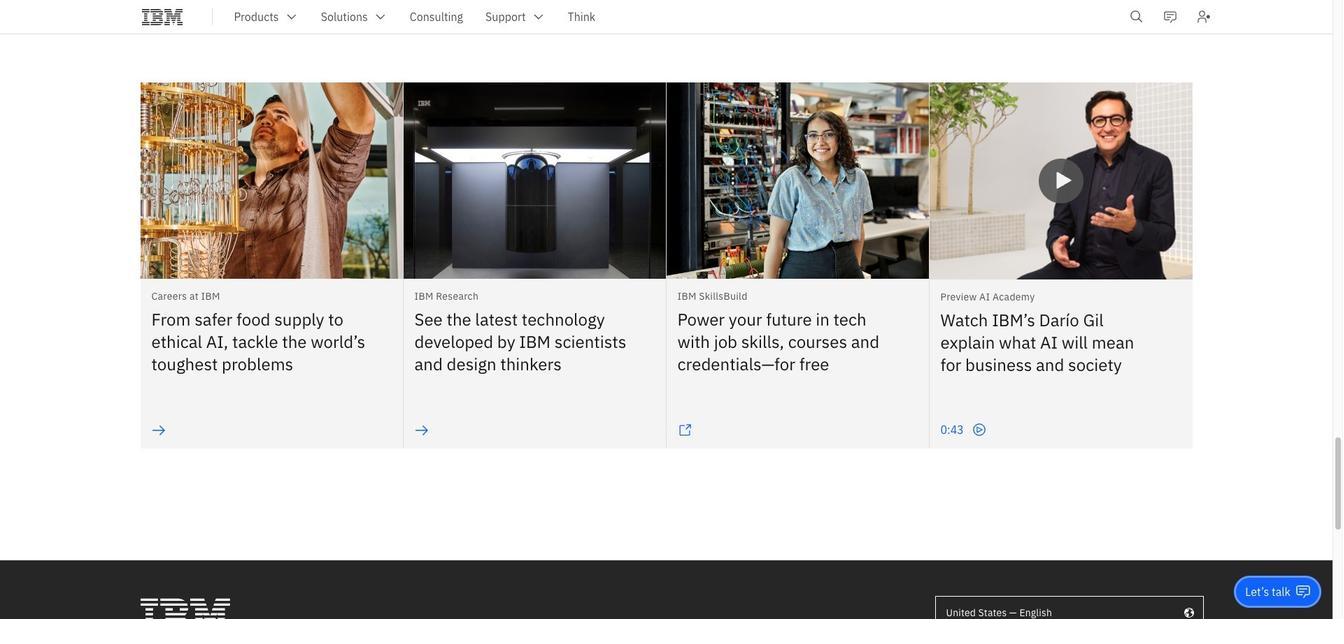 Task type: vqa. For each thing, say whether or not it's contained in the screenshot.
Search text box at top
no



Task type: describe. For each thing, give the bounding box(es) containing it.
let's talk element
[[1245, 585, 1291, 600]]



